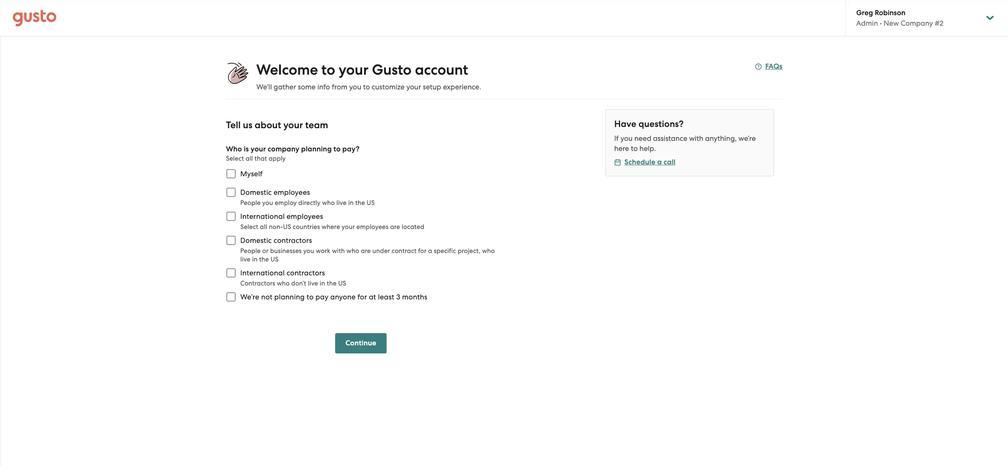 Task type: describe. For each thing, give the bounding box(es) containing it.
about
[[255, 119, 281, 131]]

live inside people or businesses you work with who are under contract for a specific project, who live in the us
[[240, 256, 251, 263]]

gather
[[274, 83, 296, 91]]

questions?
[[639, 119, 684, 129]]

or
[[262, 247, 269, 255]]

Domestic employees checkbox
[[222, 183, 240, 202]]

if you need assistance with anything, we're here to help.
[[614, 134, 756, 153]]

are inside people or businesses you work with who are under contract for a specific project, who live in the us
[[361, 247, 371, 255]]

who left under
[[347, 247, 359, 255]]

non-
[[269, 223, 283, 231]]

Domestic contractors checkbox
[[222, 231, 240, 250]]

businesses
[[270, 247, 302, 255]]

us
[[243, 119, 252, 131]]

3
[[396, 293, 400, 301]]

greg robinson admin • new company #2
[[857, 8, 944, 27]]

your left setup
[[407, 83, 421, 91]]

international contractors
[[240, 269, 325, 277]]

domestic contractors
[[240, 236, 312, 245]]

who is your company planning to pay? select all that apply
[[226, 145, 360, 162]]

some
[[298, 83, 316, 91]]

robinson
[[875, 8, 906, 17]]

people you employ directly who live in the us
[[240, 199, 375, 207]]

assistance
[[653, 134, 688, 143]]

schedule a call
[[625, 158, 676, 167]]

anything,
[[705, 134, 737, 143]]

a inside people or businesses you work with who are under contract for a specific project, who live in the us
[[428, 247, 432, 255]]

to inside who is your company planning to pay? select all that apply
[[334, 145, 341, 154]]

from
[[332, 83, 348, 91]]

#2
[[935, 19, 944, 27]]

tell us about your team
[[226, 119, 328, 131]]

least
[[378, 293, 394, 301]]

contractors for domestic contractors
[[274, 236, 312, 245]]

We're not planning to pay anyone for at least 3 months checkbox
[[222, 288, 240, 306]]

1 horizontal spatial all
[[260, 223, 267, 231]]

is
[[244, 145, 249, 154]]

your right where
[[342, 223, 355, 231]]

2 vertical spatial live
[[308, 280, 318, 287]]

have
[[614, 119, 637, 129]]

work
[[316, 247, 330, 255]]

your up from
[[339, 61, 369, 78]]

myself
[[240, 170, 263, 178]]

directly
[[299, 199, 321, 207]]

greg
[[857, 8, 873, 17]]

employees for international employees
[[287, 212, 323, 221]]

call
[[664, 158, 676, 167]]

info
[[318, 83, 330, 91]]

help.
[[640, 144, 656, 153]]

under
[[373, 247, 390, 255]]

we're
[[240, 293, 259, 301]]

gusto
[[372, 61, 412, 78]]

where
[[322, 223, 340, 231]]

need
[[635, 134, 652, 143]]

your inside who is your company planning to pay? select all that apply
[[251, 145, 266, 154]]

that
[[255, 155, 267, 162]]

•
[[880, 19, 882, 27]]

you inside welcome to your gusto account we'll gather some info from you to customize your setup experience.
[[349, 83, 361, 91]]

2 horizontal spatial live
[[337, 199, 347, 207]]

a inside button
[[657, 158, 662, 167]]

1 vertical spatial planning
[[274, 293, 305, 301]]

home image
[[13, 9, 57, 26]]

to up info
[[322, 61, 335, 78]]

you inside if you need assistance with anything, we're here to help.
[[621, 134, 633, 143]]

international employees
[[240, 212, 323, 221]]

pay?
[[342, 145, 360, 154]]

employ
[[275, 199, 297, 207]]

people or businesses you work with who are under contract for a specific project, who live in the us
[[240, 247, 495, 263]]

to left customize
[[363, 83, 370, 91]]

specific
[[434, 247, 456, 255]]

welcome
[[256, 61, 318, 78]]

anyone
[[330, 293, 356, 301]]

if
[[614, 134, 619, 143]]

here
[[614, 144, 629, 153]]

2 vertical spatial employees
[[357, 223, 389, 231]]



Task type: locate. For each thing, give the bounding box(es) containing it.
0 vertical spatial are
[[390, 223, 400, 231]]

schedule a call button
[[614, 157, 676, 167]]

with
[[689, 134, 704, 143], [332, 247, 345, 255]]

planning
[[301, 145, 332, 154], [274, 293, 305, 301]]

domestic for domestic contractors
[[240, 236, 272, 245]]

in up select all non-us countries where your employees are located
[[348, 199, 354, 207]]

people for domestic contractors
[[240, 247, 261, 255]]

employees up employ
[[274, 188, 310, 197]]

who
[[322, 199, 335, 207], [347, 247, 359, 255], [482, 247, 495, 255], [277, 280, 290, 287]]

international for international employees
[[240, 212, 285, 221]]

contract
[[392, 247, 417, 255]]

people up international employees checkbox
[[240, 199, 261, 207]]

2 horizontal spatial the
[[355, 199, 365, 207]]

1 people from the top
[[240, 199, 261, 207]]

contractors
[[274, 236, 312, 245], [287, 269, 325, 277]]

team
[[305, 119, 328, 131]]

in up pay
[[320, 280, 325, 287]]

0 vertical spatial employees
[[274, 188, 310, 197]]

people inside people or businesses you work with who are under contract for a specific project, who live in the us
[[240, 247, 261, 255]]

people for domestic employees
[[240, 199, 261, 207]]

for right contract
[[418, 247, 427, 255]]

project,
[[458, 247, 481, 255]]

located
[[402, 223, 425, 231]]

pay
[[316, 293, 329, 301]]

your
[[339, 61, 369, 78], [407, 83, 421, 91], [283, 119, 303, 131], [251, 145, 266, 154], [342, 223, 355, 231]]

welcome to your gusto account we'll gather some info from you to customize your setup experience.
[[256, 61, 481, 91]]

with inside if you need assistance with anything, we're here to help.
[[689, 134, 704, 143]]

Myself checkbox
[[222, 164, 240, 183]]

in
[[348, 199, 354, 207], [252, 256, 258, 263], [320, 280, 325, 287]]

to inside if you need assistance with anything, we're here to help.
[[631, 144, 638, 153]]

we're
[[739, 134, 756, 143]]

2 people from the top
[[240, 247, 261, 255]]

company
[[268, 145, 299, 154]]

in up contractors
[[252, 256, 258, 263]]

1 vertical spatial international
[[240, 269, 285, 277]]

to
[[322, 61, 335, 78], [363, 83, 370, 91], [631, 144, 638, 153], [334, 145, 341, 154], [307, 293, 314, 301]]

2 international from the top
[[240, 269, 285, 277]]

schedule
[[625, 158, 656, 167]]

who
[[226, 145, 242, 154]]

tell
[[226, 119, 241, 131]]

for
[[418, 247, 427, 255], [358, 293, 367, 301]]

0 horizontal spatial in
[[252, 256, 258, 263]]

are left under
[[361, 247, 371, 255]]

0 vertical spatial contractors
[[274, 236, 312, 245]]

0 horizontal spatial with
[[332, 247, 345, 255]]

0 horizontal spatial live
[[240, 256, 251, 263]]

1 vertical spatial all
[[260, 223, 267, 231]]

to right here
[[631, 144, 638, 153]]

people left or
[[240, 247, 261, 255]]

your left team
[[283, 119, 303, 131]]

are left located
[[390, 223, 400, 231]]

planning down contractors who don't live in the us
[[274, 293, 305, 301]]

you
[[349, 83, 361, 91], [621, 134, 633, 143], [262, 199, 273, 207], [303, 247, 314, 255]]

don't
[[291, 280, 306, 287]]

1 domestic from the top
[[240, 188, 272, 197]]

1 horizontal spatial in
[[320, 280, 325, 287]]

employees up 'countries'
[[287, 212, 323, 221]]

employees up under
[[357, 223, 389, 231]]

1 vertical spatial contractors
[[287, 269, 325, 277]]

live up select all non-us countries where your employees are located
[[337, 199, 347, 207]]

customize
[[372, 83, 405, 91]]

0 vertical spatial international
[[240, 212, 285, 221]]

with left anything, on the right of page
[[689, 134, 704, 143]]

domestic up or
[[240, 236, 272, 245]]

contractors
[[240, 280, 275, 287]]

1 horizontal spatial a
[[657, 158, 662, 167]]

with right work
[[332, 247, 345, 255]]

apply
[[269, 155, 286, 162]]

to left pay
[[307, 293, 314, 301]]

0 horizontal spatial a
[[428, 247, 432, 255]]

account
[[415, 61, 468, 78]]

1 vertical spatial people
[[240, 247, 261, 255]]

to left the pay? on the top left of the page
[[334, 145, 341, 154]]

who down the international contractors
[[277, 280, 290, 287]]

the down or
[[259, 256, 269, 263]]

at
[[369, 293, 376, 301]]

all left non-
[[260, 223, 267, 231]]

select down who
[[226, 155, 244, 162]]

1 vertical spatial for
[[358, 293, 367, 301]]

are
[[390, 223, 400, 231], [361, 247, 371, 255]]

us
[[367, 199, 375, 207], [283, 223, 291, 231], [271, 256, 279, 263], [338, 280, 346, 287]]

1 horizontal spatial for
[[418, 247, 427, 255]]

1 vertical spatial the
[[259, 256, 269, 263]]

continue button
[[335, 333, 387, 353]]

1 vertical spatial live
[[240, 256, 251, 263]]

1 horizontal spatial the
[[327, 280, 337, 287]]

we'll
[[256, 83, 272, 91]]

admin
[[857, 19, 878, 27]]

who right directly
[[322, 199, 335, 207]]

we're not planning to pay anyone for at least 3 months
[[240, 293, 428, 301]]

live up international contractors checkbox
[[240, 256, 251, 263]]

the up "we're not planning to pay anyone for at least 3 months"
[[327, 280, 337, 287]]

all down is
[[246, 155, 253, 162]]

select all non-us countries where your employees are located
[[240, 223, 425, 231]]

faqs
[[766, 62, 783, 71]]

faqs button
[[755, 62, 783, 72]]

0 horizontal spatial are
[[361, 247, 371, 255]]

contractors up don't
[[287, 269, 325, 277]]

0 horizontal spatial the
[[259, 256, 269, 263]]

0 vertical spatial for
[[418, 247, 427, 255]]

live
[[337, 199, 347, 207], [240, 256, 251, 263], [308, 280, 318, 287]]

the up select all non-us countries where your employees are located
[[355, 199, 365, 207]]

for left 'at'
[[358, 293, 367, 301]]

1 vertical spatial are
[[361, 247, 371, 255]]

planning inside who is your company planning to pay? select all that apply
[[301, 145, 332, 154]]

your up that
[[251, 145, 266, 154]]

0 vertical spatial a
[[657, 158, 662, 167]]

experience.
[[443, 83, 481, 91]]

0 vertical spatial select
[[226, 155, 244, 162]]

1 vertical spatial employees
[[287, 212, 323, 221]]

all inside who is your company planning to pay? select all that apply
[[246, 155, 253, 162]]

0 vertical spatial in
[[348, 199, 354, 207]]

live right don't
[[308, 280, 318, 287]]

new
[[884, 19, 899, 27]]

have questions?
[[614, 119, 684, 129]]

2 domestic from the top
[[240, 236, 272, 245]]

planning down team
[[301, 145, 332, 154]]

0 vertical spatial domestic
[[240, 188, 272, 197]]

domestic employees
[[240, 188, 310, 197]]

1 vertical spatial a
[[428, 247, 432, 255]]

1 vertical spatial domestic
[[240, 236, 272, 245]]

0 horizontal spatial for
[[358, 293, 367, 301]]

months
[[402, 293, 428, 301]]

a left specific on the bottom left of page
[[428, 247, 432, 255]]

select
[[226, 155, 244, 162], [240, 223, 258, 231]]

0 vertical spatial planning
[[301, 145, 332, 154]]

domestic for domestic employees
[[240, 188, 272, 197]]

select up domestic contractors option
[[240, 223, 258, 231]]

0 vertical spatial live
[[337, 199, 347, 207]]

us inside people or businesses you work with who are under contract for a specific project, who live in the us
[[271, 256, 279, 263]]

0 vertical spatial people
[[240, 199, 261, 207]]

contractors up businesses
[[274, 236, 312, 245]]

1 horizontal spatial live
[[308, 280, 318, 287]]

for inside people or businesses you work with who are under contract for a specific project, who live in the us
[[418, 247, 427, 255]]

all
[[246, 155, 253, 162], [260, 223, 267, 231]]

a
[[657, 158, 662, 167], [428, 247, 432, 255]]

who right project,
[[482, 247, 495, 255]]

0 horizontal spatial all
[[246, 155, 253, 162]]

domestic
[[240, 188, 272, 197], [240, 236, 272, 245]]

you inside people or businesses you work with who are under contract for a specific project, who live in the us
[[303, 247, 314, 255]]

people
[[240, 199, 261, 207], [240, 247, 261, 255]]

employees for domestic employees
[[274, 188, 310, 197]]

2 vertical spatial the
[[327, 280, 337, 287]]

domestic down myself
[[240, 188, 272, 197]]

1 horizontal spatial are
[[390, 223, 400, 231]]

0 vertical spatial the
[[355, 199, 365, 207]]

international
[[240, 212, 285, 221], [240, 269, 285, 277]]

you left work
[[303, 247, 314, 255]]

international up non-
[[240, 212, 285, 221]]

with inside people or businesses you work with who are under contract for a specific project, who live in the us
[[332, 247, 345, 255]]

countries
[[293, 223, 320, 231]]

you right if
[[621, 134, 633, 143]]

you right from
[[349, 83, 361, 91]]

0 vertical spatial with
[[689, 134, 704, 143]]

a left call
[[657, 158, 662, 167]]

1 vertical spatial with
[[332, 247, 345, 255]]

0 vertical spatial all
[[246, 155, 253, 162]]

2 horizontal spatial in
[[348, 199, 354, 207]]

you down domestic employees
[[262, 199, 273, 207]]

company
[[901, 19, 933, 27]]

international for international contractors
[[240, 269, 285, 277]]

contractors for international contractors
[[287, 269, 325, 277]]

not
[[261, 293, 273, 301]]

the
[[355, 199, 365, 207], [259, 256, 269, 263], [327, 280, 337, 287]]

international up contractors
[[240, 269, 285, 277]]

2 vertical spatial in
[[320, 280, 325, 287]]

1 vertical spatial in
[[252, 256, 258, 263]]

International employees checkbox
[[222, 207, 240, 226]]

setup
[[423, 83, 441, 91]]

1 vertical spatial select
[[240, 223, 258, 231]]

International contractors checkbox
[[222, 264, 240, 282]]

the inside people or businesses you work with who are under contract for a specific project, who live in the us
[[259, 256, 269, 263]]

contractors who don't live in the us
[[240, 280, 346, 287]]

continue
[[346, 339, 376, 348]]

1 horizontal spatial with
[[689, 134, 704, 143]]

select inside who is your company planning to pay? select all that apply
[[226, 155, 244, 162]]

in inside people or businesses you work with who are under contract for a specific project, who live in the us
[[252, 256, 258, 263]]

1 international from the top
[[240, 212, 285, 221]]



Task type: vqa. For each thing, say whether or not it's contained in the screenshot.
top live
yes



